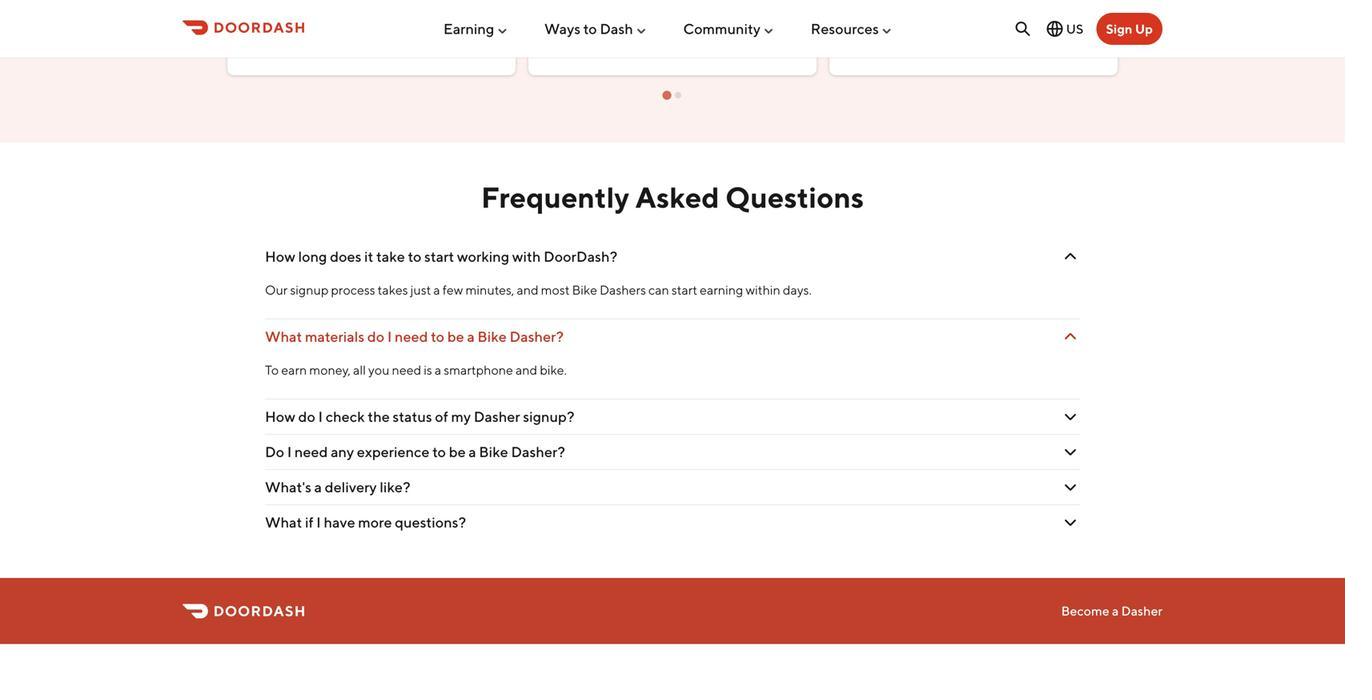 Task type: describe. For each thing, give the bounding box(es) containing it.
dasher? for do i need any experience to be a bike dasher?
[[511, 444, 566, 461]]

1 vertical spatial and
[[517, 283, 539, 298]]

a right the is
[[435, 363, 442, 378]]

support
[[989, 7, 1028, 21]]

working
[[457, 248, 510, 265]]

check mark image right up
[[1157, 5, 1176, 24]]

check
[[326, 408, 365, 425]]

smartphone
[[444, 363, 513, 378]]

to for need
[[431, 328, 445, 345]]

all
[[353, 363, 366, 378]]

do
[[265, 444, 284, 461]]

i left check
[[318, 408, 323, 425]]

us
[[1067, 21, 1084, 36]]

money,
[[309, 363, 351, 378]]

be for experience
[[449, 444, 466, 461]]

does
[[330, 248, 362, 265]]

phone
[[580, 33, 613, 46]]

to
[[265, 363, 279, 378]]

bike inside "know before you go" "region"
[[279, 33, 301, 46]]

status
[[393, 408, 432, 425]]

takes
[[378, 283, 408, 298]]

dasher inside "know before you go" "region"
[[303, 33, 339, 46]]

become a dasher
[[1062, 604, 1163, 619]]

globe line image
[[1046, 19, 1065, 38]]

our
[[265, 283, 288, 298]]

earning
[[444, 20, 494, 37]]

ways to dash link
[[545, 14, 648, 44]]

to earn money, all you need is a smartphone and bike.
[[265, 363, 572, 378]]

occupational accident policy
[[881, 33, 1029, 46]]

safety
[[341, 33, 371, 46]]

ways
[[545, 20, 581, 37]]

process
[[331, 283, 375, 298]]

dashers
[[600, 283, 646, 298]]

what if i have more questions?
[[265, 514, 466, 531]]

i right do on the left
[[287, 444, 292, 461]]

how for how do i check the status of my dasher signup?
[[265, 408, 296, 425]]

materials
[[305, 328, 365, 345]]

do i need any experience to be a bike dasher?
[[265, 444, 566, 461]]

frequently asked questions
[[481, 180, 864, 214]]

holders
[[615, 33, 653, 46]]

like?
[[380, 479, 411, 496]]

it
[[365, 248, 374, 265]]

sign
[[1107, 21, 1133, 36]]

1 vertical spatial dasher
[[474, 408, 520, 425]]

asked
[[636, 180, 720, 214]]

chat
[[909, 7, 931, 21]]

weather
[[324, 7, 364, 21]]

1 vertical spatial need
[[392, 363, 422, 378]]

24/7
[[883, 7, 906, 21]]

earning
[[700, 283, 744, 298]]

long
[[298, 248, 327, 265]]

with
[[513, 248, 541, 265]]

what for what materials do i need to be a bike dasher?
[[265, 328, 302, 345]]

2 horizontal spatial dasher
[[1122, 604, 1163, 619]]

chevron down image for dasher?
[[1061, 443, 1081, 462]]

how do i check the status of my dasher signup?
[[265, 408, 575, 425]]

earn
[[281, 363, 307, 378]]

take
[[376, 248, 405, 265]]

can
[[649, 283, 669, 298]]

0 vertical spatial do
[[368, 328, 385, 345]]

experience
[[357, 444, 430, 461]]

conditions
[[367, 7, 419, 21]]

know before you go region
[[221, 0, 1346, 101]]

0 vertical spatial need
[[395, 328, 428, 345]]

delivery
[[325, 479, 377, 496]]

chevron down image for doordash?
[[1061, 247, 1081, 266]]

just
[[411, 283, 431, 298]]

occupational accident policy link
[[881, 33, 1029, 46]]



Task type: locate. For each thing, give the bounding box(es) containing it.
1 vertical spatial dasher?
[[511, 444, 566, 461]]

the
[[368, 408, 390, 425]]

check mark image for biking in weather conditions
[[253, 5, 272, 24]]

0 vertical spatial check mark image
[[554, 5, 574, 24]]

to up the is
[[431, 328, 445, 345]]

how left long
[[265, 248, 296, 265]]

1 chevron down image from the top
[[1061, 247, 1081, 266]]

community
[[684, 20, 761, 37]]

check mark image left dash
[[554, 5, 574, 24]]

doordash?
[[544, 248, 618, 265]]

need
[[395, 328, 428, 345], [392, 363, 422, 378], [295, 444, 328, 461]]

is
[[424, 363, 432, 378]]

to down of
[[433, 444, 446, 461]]

1 how from the top
[[265, 248, 296, 265]]

1 horizontal spatial start
[[672, 283, 698, 298]]

and left most
[[517, 283, 539, 298]]

do left check
[[298, 408, 316, 425]]

dasher?
[[510, 328, 564, 345], [511, 444, 566, 461]]

of
[[435, 408, 449, 425]]

start up few
[[425, 248, 454, 265]]

1 what from the top
[[265, 328, 302, 345]]

frequently
[[481, 180, 630, 214]]

i
[[388, 328, 392, 345], [318, 408, 323, 425], [287, 444, 292, 461], [317, 514, 321, 531]]

be down my
[[449, 444, 466, 461]]

if
[[305, 514, 314, 531]]

0 horizontal spatial start
[[425, 248, 454, 265]]

what's
[[265, 479, 312, 496]]

1 horizontal spatial check mark image
[[1157, 30, 1176, 49]]

2 how from the top
[[265, 408, 296, 425]]

resources
[[811, 20, 879, 37]]

in
[[312, 7, 321, 21]]

check mark image for bike dasher safety tips
[[253, 30, 272, 49]]

be
[[448, 328, 464, 345], [449, 444, 466, 461]]

my
[[451, 408, 471, 425]]

dash
[[600, 20, 633, 37]]

phone holders
[[580, 33, 653, 46]]

our signup process takes just a few minutes, and most bike dashers can start earning within days.
[[265, 283, 812, 298]]

dasher? for what materials do i need to be a bike dasher?
[[510, 328, 564, 345]]

need up to earn money, all you need is a smartphone and bike.
[[395, 328, 428, 345]]

1 vertical spatial start
[[672, 283, 698, 298]]

and right chat
[[933, 7, 952, 21]]

to inside the ways to dash link
[[584, 20, 597, 37]]

4 chevron down image from the top
[[1061, 478, 1081, 497]]

do up you
[[368, 328, 385, 345]]

1 vertical spatial be
[[449, 444, 466, 461]]

a
[[434, 283, 440, 298], [467, 328, 475, 345], [435, 363, 442, 378], [469, 444, 476, 461], [314, 479, 322, 496], [1113, 604, 1119, 619]]

dasher
[[303, 33, 339, 46], [474, 408, 520, 425], [1122, 604, 1163, 619]]

0 horizontal spatial dasher
[[303, 33, 339, 46]]

how up do on the left
[[265, 408, 296, 425]]

become a dasher link
[[1062, 604, 1163, 619]]

dasher right become
[[1122, 604, 1163, 619]]

within
[[746, 283, 781, 298]]

0 vertical spatial how
[[265, 248, 296, 265]]

any
[[331, 444, 354, 461]]

a up smartphone
[[467, 328, 475, 345]]

and inside "know before you go" "region"
[[933, 7, 952, 21]]

0 vertical spatial be
[[448, 328, 464, 345]]

most
[[541, 283, 570, 298]]

ways to dash
[[545, 20, 633, 37]]

to for experience
[[433, 444, 446, 461]]

0 horizontal spatial do
[[298, 408, 316, 425]]

1 vertical spatial what
[[265, 514, 302, 531]]

check mark image left the biking
[[253, 5, 272, 24]]

tips
[[373, 33, 391, 46]]

sign up
[[1107, 21, 1154, 36]]

check mark image for phone holders
[[554, 30, 574, 49]]

24/7 chat and phone support
[[883, 7, 1028, 21]]

occupational
[[881, 33, 949, 46]]

dasher? down signup?
[[511, 444, 566, 461]]

dasher down in
[[303, 33, 339, 46]]

2 vertical spatial dasher
[[1122, 604, 1163, 619]]

earning link
[[444, 14, 509, 44]]

a left few
[[434, 283, 440, 298]]

check mark image left occupational
[[856, 30, 875, 49]]

24/7 chat and phone support link
[[883, 7, 1028, 21]]

a down my
[[469, 444, 476, 461]]

1 horizontal spatial do
[[368, 328, 385, 345]]

dasher? up the bike.
[[510, 328, 564, 345]]

chevron down image
[[1061, 247, 1081, 266], [1061, 407, 1081, 427], [1061, 443, 1081, 462], [1061, 478, 1081, 497], [1061, 513, 1081, 532]]

community link
[[684, 14, 775, 44]]

check mark image left bike dasher safety tips at the left of page
[[253, 30, 272, 49]]

need left the is
[[392, 363, 422, 378]]

how for how long does it take to start working with doordash?
[[265, 248, 296, 265]]

0 vertical spatial start
[[425, 248, 454, 265]]

have
[[324, 514, 355, 531]]

dasher right my
[[474, 408, 520, 425]]

phone
[[954, 7, 987, 21]]

what
[[265, 328, 302, 345], [265, 514, 302, 531]]

questions
[[726, 180, 864, 214]]

1 vertical spatial how
[[265, 408, 296, 425]]

i right if
[[317, 514, 321, 531]]

need left any
[[295, 444, 328, 461]]

1 vertical spatial check mark image
[[1157, 30, 1176, 49]]

0 horizontal spatial check mark image
[[554, 5, 574, 24]]

chevron down image for signup?
[[1061, 407, 1081, 427]]

and
[[933, 7, 952, 21], [517, 283, 539, 298], [516, 363, 538, 378]]

signup
[[290, 283, 329, 298]]

what for what if i have more questions?
[[265, 514, 302, 531]]

minutes,
[[466, 283, 515, 298]]

to right take at the left of the page
[[408, 248, 422, 265]]

a right 'what's'
[[314, 479, 322, 496]]

days.
[[783, 283, 812, 298]]

and left the bike.
[[516, 363, 538, 378]]

what's a delivery like?
[[265, 479, 411, 496]]

biking in weather conditions
[[279, 7, 419, 21]]

0 vertical spatial dasher?
[[510, 328, 564, 345]]

how
[[265, 248, 296, 265], [265, 408, 296, 425]]

check mark image
[[253, 5, 272, 24], [1157, 5, 1176, 24], [253, 30, 272, 49], [554, 30, 574, 49], [856, 30, 875, 49]]

start right can
[[672, 283, 698, 298]]

sign up button
[[1097, 13, 1163, 45]]

5 chevron down image from the top
[[1061, 513, 1081, 532]]

policy
[[999, 33, 1029, 46]]

check mark image left phone at the top left
[[554, 30, 574, 49]]

0 vertical spatial dasher
[[303, 33, 339, 46]]

up
[[1136, 21, 1154, 36]]

0 vertical spatial and
[[933, 7, 952, 21]]

you
[[369, 363, 390, 378]]

2 what from the top
[[265, 514, 302, 531]]

questions?
[[395, 514, 466, 531]]

what left if
[[265, 514, 302, 531]]

be up smartphone
[[448, 328, 464, 345]]

how long does it take to start working with doordash?
[[265, 248, 618, 265]]

1 horizontal spatial dasher
[[474, 408, 520, 425]]

0 vertical spatial what
[[265, 328, 302, 345]]

chevron down image
[[1061, 327, 1081, 347]]

become
[[1062, 604, 1110, 619]]

what up earn
[[265, 328, 302, 345]]

more
[[358, 514, 392, 531]]

biking
[[279, 7, 310, 21]]

to for take
[[408, 248, 422, 265]]

a right become
[[1113, 604, 1119, 619]]

accident
[[952, 33, 997, 46]]

select a slide to show tab list
[[221, 87, 1125, 101]]

bike dasher safety tips
[[279, 33, 391, 46]]

3 chevron down image from the top
[[1061, 443, 1081, 462]]

2 vertical spatial need
[[295, 444, 328, 461]]

2 chevron down image from the top
[[1061, 407, 1081, 427]]

bike.
[[540, 363, 567, 378]]

i up you
[[388, 328, 392, 345]]

few
[[443, 283, 463, 298]]

do
[[368, 328, 385, 345], [298, 408, 316, 425]]

check mark image right up
[[1157, 30, 1176, 49]]

check mark image
[[554, 5, 574, 24], [1157, 30, 1176, 49]]

to
[[584, 20, 597, 37], [408, 248, 422, 265], [431, 328, 445, 345], [433, 444, 446, 461]]

to left dash
[[584, 20, 597, 37]]

1 vertical spatial do
[[298, 408, 316, 425]]

2 vertical spatial and
[[516, 363, 538, 378]]

what materials do i need to be a bike dasher?
[[265, 328, 564, 345]]

signup?
[[523, 408, 575, 425]]

resources link
[[811, 14, 894, 44]]

be for need
[[448, 328, 464, 345]]



Task type: vqa. For each thing, say whether or not it's contained in the screenshot.
left 'a'
no



